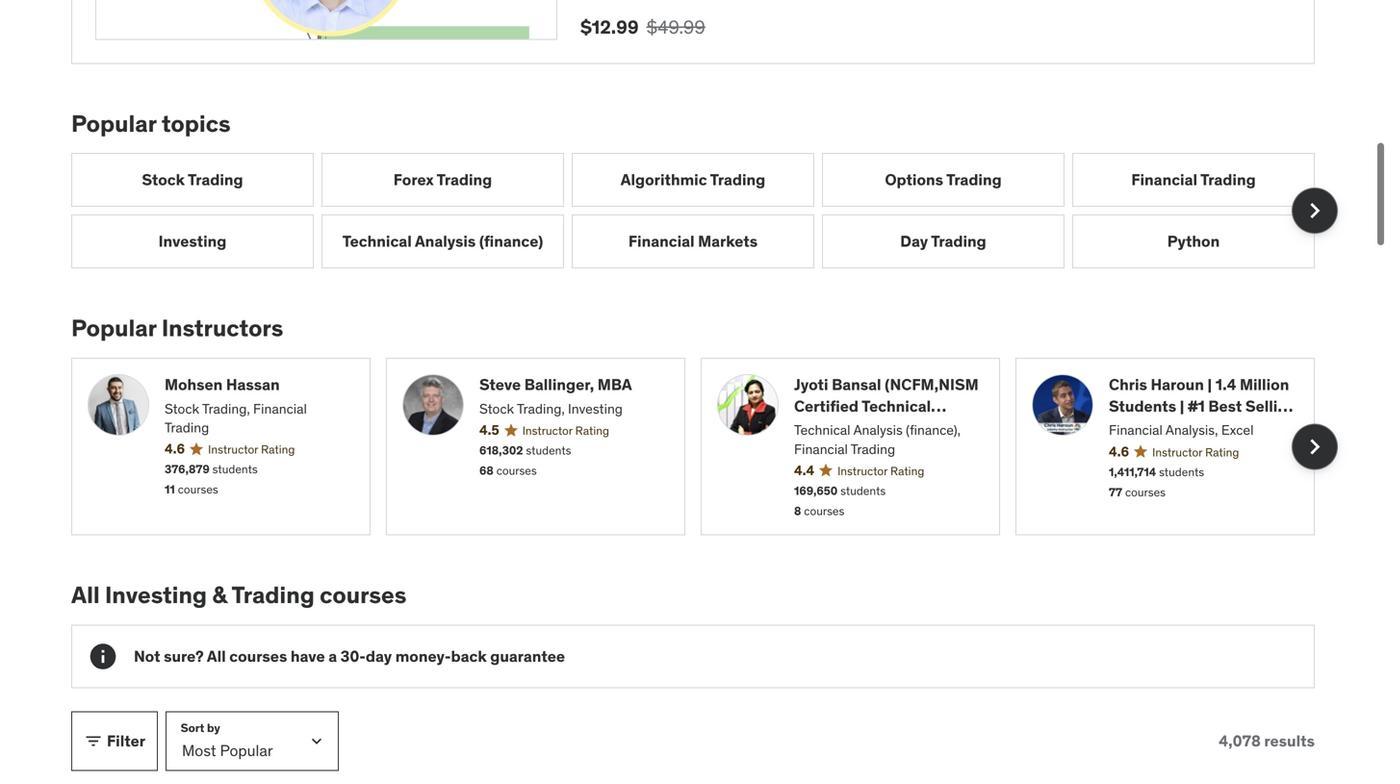 Task type: vqa. For each thing, say whether or not it's contained in the screenshot.


Task type: describe. For each thing, give the bounding box(es) containing it.
adviser
[[794, 440, 850, 459]]

students
[[1109, 397, 1177, 416]]

chris haroun | 1.4 million students | #1 best selling business & finance prof.
[[1109, 375, 1297, 438]]

(finance),
[[906, 422, 961, 439]]

& inside chris haroun | 1.4 million students | #1 best selling business & finance prof.
[[1179, 418, 1189, 438]]

financial markets link
[[572, 215, 815, 269]]

python link
[[1073, 215, 1315, 269]]

instructor rating for 169,650
[[838, 464, 925, 479]]

students for 376,879 students 11 courses
[[213, 462, 258, 477]]

trading, inside mohsen hassan stock trading, financial trading
[[202, 400, 250, 418]]

trading inside technical analysis (finance), financial trading
[[851, 441, 896, 458]]

financial inside technical analysis (finance), financial trading
[[794, 441, 848, 458]]

haroun
[[1151, 375, 1205, 395]]

chris haroun | 1.4 million students | #1 best selling business & finance prof. link
[[1109, 374, 1299, 438]]

169,650 students 8 courses
[[794, 484, 886, 519]]

courses for 68
[[497, 464, 537, 479]]

day
[[901, 232, 928, 251]]

popular for popular instructors
[[71, 314, 157, 343]]

next image
[[1300, 196, 1331, 226]]

4,078
[[1219, 732, 1261, 752]]

trading for algorithmic trading
[[710, 170, 766, 190]]

analysis for (finance),
[[854, 422, 903, 439]]

courses up 30-
[[320, 581, 407, 610]]

options trading link
[[822, 153, 1065, 207]]

popular topics
[[71, 109, 231, 138]]

376,879
[[165, 462, 210, 477]]

analysis,
[[1166, 422, 1219, 439]]

options trading
[[885, 170, 1002, 190]]

instructor rating for mohsen
[[208, 442, 295, 457]]

selling
[[1246, 397, 1297, 416]]

2 vertical spatial investing
[[105, 581, 207, 610]]

million
[[1240, 375, 1290, 395]]

trading for financial trading
[[1201, 170, 1256, 190]]

filter button
[[71, 712, 158, 772]]

mohsen hassan link
[[165, 374, 354, 396]]

169,650
[[794, 484, 838, 499]]

options
[[885, 170, 944, 190]]

financial markets
[[629, 232, 758, 251]]

77
[[1109, 485, 1123, 500]]

technical for technical analysis (finance), financial trading
[[794, 422, 851, 439]]

steve ballinger, mba stock trading, investing
[[480, 375, 632, 418]]

technical analysis (finance), financial trading
[[794, 422, 961, 458]]

analyst
[[794, 418, 849, 438]]

1,411,714
[[1109, 465, 1157, 480]]

technical analysis (finance) link
[[322, 215, 564, 269]]

instructor rating for steve
[[523, 424, 610, 439]]

hassan
[[226, 375, 280, 395]]

students for 1,411,714 students 77 courses
[[1160, 465, 1205, 480]]

ballinger,
[[525, 375, 594, 395]]

forex
[[394, 170, 434, 190]]

instructor for 169,650
[[838, 464, 888, 479]]

trading inside mohsen hassan stock trading, financial trading
[[165, 419, 209, 437]]

#1
[[1188, 397, 1206, 416]]

money-
[[396, 647, 451, 667]]

topics
[[162, 109, 231, 138]]

guarantee
[[490, 647, 565, 667]]

excel
[[1222, 422, 1254, 439]]

financial trading
[[1132, 170, 1256, 190]]

technical analysis (finance)
[[343, 232, 543, 251]]

rating for chris haroun | 1.4 million students | #1 best selling business & finance prof.
[[1206, 445, 1240, 460]]

mba
[[598, 375, 632, 395]]

4.5
[[480, 422, 500, 439]]

financial analysis, excel
[[1109, 422, 1254, 439]]

stock trading
[[142, 170, 243, 190]]

trading for options trading
[[947, 170, 1002, 190]]

financial for financial trading
[[1132, 170, 1198, 190]]

68
[[480, 464, 494, 479]]

$12.99
[[581, 15, 639, 38]]

back
[[451, 647, 487, 667]]

investing link
[[71, 215, 314, 269]]

stock inside mohsen hassan stock trading, financial trading
[[165, 400, 199, 418]]

4.6 for mohsen
[[165, 441, 185, 458]]

certified
[[794, 397, 859, 416]]

stock inside steve ballinger, mba stock trading, investing
[[480, 400, 514, 418]]

4.4
[[794, 462, 815, 479]]

algorithmic trading link
[[572, 153, 815, 207]]

courses for 8
[[804, 504, 845, 519]]

financial trading link
[[1073, 153, 1315, 207]]

a
[[329, 647, 337, 667]]

(ncfm,nism
[[885, 375, 979, 395]]

11
[[165, 483, 175, 497]]

0 horizontal spatial &
[[212, 581, 227, 610]]

day trading
[[901, 232, 987, 251]]

courses for 77
[[1126, 485, 1166, 500]]

1 horizontal spatial |
[[1208, 375, 1213, 395]]

jyoti bansal (ncfm,nism certified technical analyst & investment adviser ) link
[[794, 374, 984, 459]]

trading up the 'have'
[[232, 581, 315, 610]]

have
[[291, 647, 325, 667]]

courses for all
[[229, 647, 287, 667]]

popular instructors element
[[71, 314, 1339, 536]]

0 vertical spatial investing
[[159, 232, 227, 251]]

financial for financial analysis, excel
[[1109, 422, 1163, 439]]

carousel element for popular instructors
[[71, 358, 1339, 536]]

trading, inside steve ballinger, mba stock trading, investing
[[517, 400, 565, 418]]

technical inside jyoti bansal (ncfm,nism certified technical analyst & investment adviser )
[[862, 397, 931, 416]]

trading for forex trading
[[437, 170, 492, 190]]

popular for popular topics
[[71, 109, 157, 138]]

small image
[[84, 732, 103, 752]]



Task type: locate. For each thing, give the bounding box(es) containing it.
rating for mohsen hassan
[[261, 442, 295, 457]]

0 horizontal spatial technical
[[343, 232, 412, 251]]

popular
[[71, 109, 157, 138], [71, 314, 157, 343]]

1 horizontal spatial analysis
[[854, 422, 903, 439]]

popular instructors
[[71, 314, 283, 343]]

1 popular from the top
[[71, 109, 157, 138]]

carousel element containing stock trading
[[71, 153, 1339, 269]]

investing down mba
[[568, 400, 623, 418]]

financial down algorithmic
[[629, 232, 695, 251]]

0 horizontal spatial 4.6
[[165, 441, 185, 458]]

stock down popular topics
[[142, 170, 185, 190]]

0 horizontal spatial trading,
[[202, 400, 250, 418]]

prof.
[[1254, 418, 1289, 438]]

trading, down ballinger, on the left of page
[[517, 400, 565, 418]]

2 vertical spatial technical
[[794, 422, 851, 439]]

students
[[526, 444, 572, 459], [213, 462, 258, 477], [1160, 465, 1205, 480], [841, 484, 886, 499]]

all
[[71, 581, 100, 610], [207, 647, 226, 667]]

trading right day in the top of the page
[[931, 232, 987, 251]]

trading,
[[202, 400, 250, 418], [517, 400, 565, 418]]

4.6 for 1,411,714
[[1109, 443, 1130, 461]]

trading up markets
[[710, 170, 766, 190]]

1.4
[[1216, 375, 1237, 395]]

financial down mohsen hassan link
[[253, 400, 307, 418]]

618,302
[[480, 444, 523, 459]]

business
[[1109, 418, 1176, 438]]

jyoti
[[794, 375, 829, 395]]

all investing & trading courses
[[71, 581, 407, 610]]

instructor for 1,411,714
[[1153, 445, 1203, 460]]

next image
[[1300, 432, 1331, 463]]

instructor down financial analysis, excel
[[1153, 445, 1203, 460]]

filter
[[107, 732, 145, 752]]

students for 618,302 students 68 courses
[[526, 444, 572, 459]]

students inside the 618,302 students 68 courses
[[526, 444, 572, 459]]

2 horizontal spatial &
[[1179, 418, 1189, 438]]

students for 169,650 students 8 courses
[[841, 484, 886, 499]]

analysis for (finance)
[[415, 232, 476, 251]]

instructor rating
[[523, 424, 610, 439], [208, 442, 295, 457], [1153, 445, 1240, 460], [838, 464, 925, 479]]

1 horizontal spatial 4.6
[[1109, 443, 1130, 461]]

analysis up )
[[854, 422, 903, 439]]

students down financial analysis, excel
[[1160, 465, 1205, 480]]

students right the 618,302 on the bottom of page
[[526, 444, 572, 459]]

students down )
[[841, 484, 886, 499]]

1 vertical spatial popular
[[71, 314, 157, 343]]

technical down forex
[[343, 232, 412, 251]]

1 horizontal spatial trading,
[[517, 400, 565, 418]]

0 vertical spatial |
[[1208, 375, 1213, 395]]

4.6
[[165, 441, 185, 458], [1109, 443, 1130, 461]]

courses down 376,879
[[178, 483, 218, 497]]

trading for stock trading
[[188, 170, 243, 190]]

| left #1 at the bottom
[[1180, 397, 1185, 416]]

day trading link
[[822, 215, 1065, 269]]

4.6 up 1,411,714
[[1109, 443, 1130, 461]]

chris
[[1109, 375, 1148, 395]]

1 vertical spatial all
[[207, 647, 226, 667]]

1 vertical spatial carousel element
[[71, 358, 1339, 536]]

investing up not
[[105, 581, 207, 610]]

1 horizontal spatial &
[[852, 418, 862, 438]]

forex trading
[[394, 170, 492, 190]]

results
[[1265, 732, 1315, 752]]

courses inside 376,879 students 11 courses
[[178, 483, 218, 497]]

rating down technical analysis (finance), financial trading
[[891, 464, 925, 479]]

carousel element for popular topics
[[71, 153, 1339, 269]]

1 horizontal spatial all
[[207, 647, 226, 667]]

trading right forex
[[437, 170, 492, 190]]

algorithmic
[[621, 170, 707, 190]]

mohsen hassan stock trading, financial trading
[[165, 375, 307, 437]]

trading down topics
[[188, 170, 243, 190]]

stock trading link
[[71, 153, 314, 207]]

trading
[[188, 170, 243, 190], [437, 170, 492, 190], [710, 170, 766, 190], [947, 170, 1002, 190], [1201, 170, 1256, 190], [931, 232, 987, 251], [165, 419, 209, 437], [851, 441, 896, 458], [232, 581, 315, 610]]

0 vertical spatial popular
[[71, 109, 157, 138]]

courses down 169,650
[[804, 504, 845, 519]]

$12.99 $49.99
[[581, 15, 706, 38]]

2 horizontal spatial technical
[[862, 397, 931, 416]]

finance
[[1193, 418, 1250, 438]]

steve ballinger, mba link
[[480, 374, 669, 396]]

carousel element
[[71, 153, 1339, 269], [71, 358, 1339, 536]]

students inside "1,411,714 students 77 courses"
[[1160, 465, 1205, 480]]

instructor rating down steve ballinger, mba stock trading, investing
[[523, 424, 610, 439]]

analysis
[[415, 232, 476, 251], [854, 422, 903, 439]]

jyoti bansal (ncfm,nism certified technical analyst & investment adviser )
[[794, 375, 979, 459]]

technical up investment
[[862, 397, 931, 416]]

4.6 up 376,879
[[165, 441, 185, 458]]

rating down the steve ballinger, mba "link"
[[576, 424, 610, 439]]

best
[[1209, 397, 1243, 416]]

4,078 results status
[[1219, 732, 1315, 752]]

students right 376,879
[[213, 462, 258, 477]]

courses inside "1,411,714 students 77 courses"
[[1126, 485, 1166, 500]]

instructor rating down mohsen hassan stock trading, financial trading
[[208, 442, 295, 457]]

courses inside the 618,302 students 68 courses
[[497, 464, 537, 479]]

investment
[[866, 418, 949, 438]]

trading down investment
[[851, 441, 896, 458]]

investing inside steve ballinger, mba stock trading, investing
[[568, 400, 623, 418]]

stock up 4.5
[[480, 400, 514, 418]]

popular inside 'element'
[[71, 314, 157, 343]]

instructor down steve ballinger, mba stock trading, investing
[[523, 424, 573, 439]]

mohsen
[[165, 375, 223, 395]]

courses inside 169,650 students 8 courses
[[804, 504, 845, 519]]

rating down mohsen hassan stock trading, financial trading
[[261, 442, 295, 457]]

2 popular from the top
[[71, 314, 157, 343]]

0 horizontal spatial analysis
[[415, 232, 476, 251]]

0 vertical spatial carousel element
[[71, 153, 1339, 269]]

courses left the 'have'
[[229, 647, 287, 667]]

1 horizontal spatial technical
[[794, 422, 851, 439]]

376,879 students 11 courses
[[165, 462, 258, 497]]

trading inside 'link'
[[437, 170, 492, 190]]

trading for day trading
[[931, 232, 987, 251]]

1,411,714 students 77 courses
[[1109, 465, 1205, 500]]

investing down the stock trading link on the left of page
[[159, 232, 227, 251]]

rating down finance
[[1206, 445, 1240, 460]]

)
[[853, 440, 858, 459]]

(finance)
[[479, 232, 543, 251]]

$49.99
[[647, 15, 706, 38]]

markets
[[698, 232, 758, 251]]

instructors
[[162, 314, 283, 343]]

not sure? all courses have a 30-day money-back guarantee
[[134, 647, 565, 667]]

students inside 169,650 students 8 courses
[[841, 484, 886, 499]]

1 carousel element from the top
[[71, 153, 1339, 269]]

bansal
[[832, 375, 882, 395]]

30-
[[341, 647, 366, 667]]

1 vertical spatial technical
[[862, 397, 931, 416]]

618,302 students 68 courses
[[480, 444, 572, 479]]

sure?
[[164, 647, 204, 667]]

1 vertical spatial investing
[[568, 400, 623, 418]]

|
[[1208, 375, 1213, 395], [1180, 397, 1185, 416]]

day
[[366, 647, 392, 667]]

technical for technical analysis (finance)
[[343, 232, 412, 251]]

trading inside "link"
[[710, 170, 766, 190]]

algorithmic trading
[[621, 170, 766, 190]]

instructor rating down the analysis, on the right bottom
[[1153, 445, 1240, 460]]

trading, down hassan
[[202, 400, 250, 418]]

2 carousel element from the top
[[71, 358, 1339, 536]]

financial
[[1132, 170, 1198, 190], [629, 232, 695, 251], [253, 400, 307, 418], [1109, 422, 1163, 439], [794, 441, 848, 458]]

courses down 1,411,714
[[1126, 485, 1166, 500]]

financial down analyst
[[794, 441, 848, 458]]

rating
[[576, 424, 610, 439], [261, 442, 295, 457], [1206, 445, 1240, 460], [891, 464, 925, 479]]

python
[[1168, 232, 1220, 251]]

steve
[[480, 375, 521, 395]]

stock
[[142, 170, 185, 190], [165, 400, 199, 418], [480, 400, 514, 418]]

analysis inside technical analysis (finance), financial trading
[[854, 422, 903, 439]]

trading up python
[[1201, 170, 1256, 190]]

financial up python
[[1132, 170, 1198, 190]]

financial inside mohsen hassan stock trading, financial trading
[[253, 400, 307, 418]]

instructor up 376,879 students 11 courses
[[208, 442, 258, 457]]

& inside jyoti bansal (ncfm,nism certified technical analyst & investment adviser )
[[852, 418, 862, 438]]

| left 1.4
[[1208, 375, 1213, 395]]

1 vertical spatial analysis
[[854, 422, 903, 439]]

0 vertical spatial analysis
[[415, 232, 476, 251]]

instructor for mohsen
[[208, 442, 258, 457]]

financial for financial markets
[[629, 232, 695, 251]]

0 vertical spatial all
[[71, 581, 100, 610]]

trading up 376,879
[[165, 419, 209, 437]]

4,078 results
[[1219, 732, 1315, 752]]

rating for steve ballinger, mba
[[576, 424, 610, 439]]

investing
[[159, 232, 227, 251], [568, 400, 623, 418], [105, 581, 207, 610]]

technical up adviser
[[794, 422, 851, 439]]

8
[[794, 504, 802, 519]]

courses for 11
[[178, 483, 218, 497]]

forex trading link
[[322, 153, 564, 207]]

0 horizontal spatial |
[[1180, 397, 1185, 416]]

instructor rating for 1,411,714
[[1153, 445, 1240, 460]]

technical inside technical analysis (finance), financial trading
[[794, 422, 851, 439]]

carousel element containing mohsen hassan
[[71, 358, 1339, 536]]

stock down mohsen on the left
[[165, 400, 199, 418]]

1 trading, from the left
[[202, 400, 250, 418]]

instructor rating down technical analysis (finance), financial trading
[[838, 464, 925, 479]]

2 trading, from the left
[[517, 400, 565, 418]]

0 horizontal spatial all
[[71, 581, 100, 610]]

&
[[852, 418, 862, 438], [1179, 418, 1189, 438], [212, 581, 227, 610]]

courses down the 618,302 on the bottom of page
[[497, 464, 537, 479]]

not
[[134, 647, 160, 667]]

financial down students
[[1109, 422, 1163, 439]]

students inside 376,879 students 11 courses
[[213, 462, 258, 477]]

instructor down )
[[838, 464, 888, 479]]

rating for jyoti bansal (ncfm,nism certified technical analyst & investment adviser )
[[891, 464, 925, 479]]

0 vertical spatial technical
[[343, 232, 412, 251]]

trading right options
[[947, 170, 1002, 190]]

instructor for steve
[[523, 424, 573, 439]]

1 vertical spatial |
[[1180, 397, 1185, 416]]

analysis down the forex trading 'link'
[[415, 232, 476, 251]]



